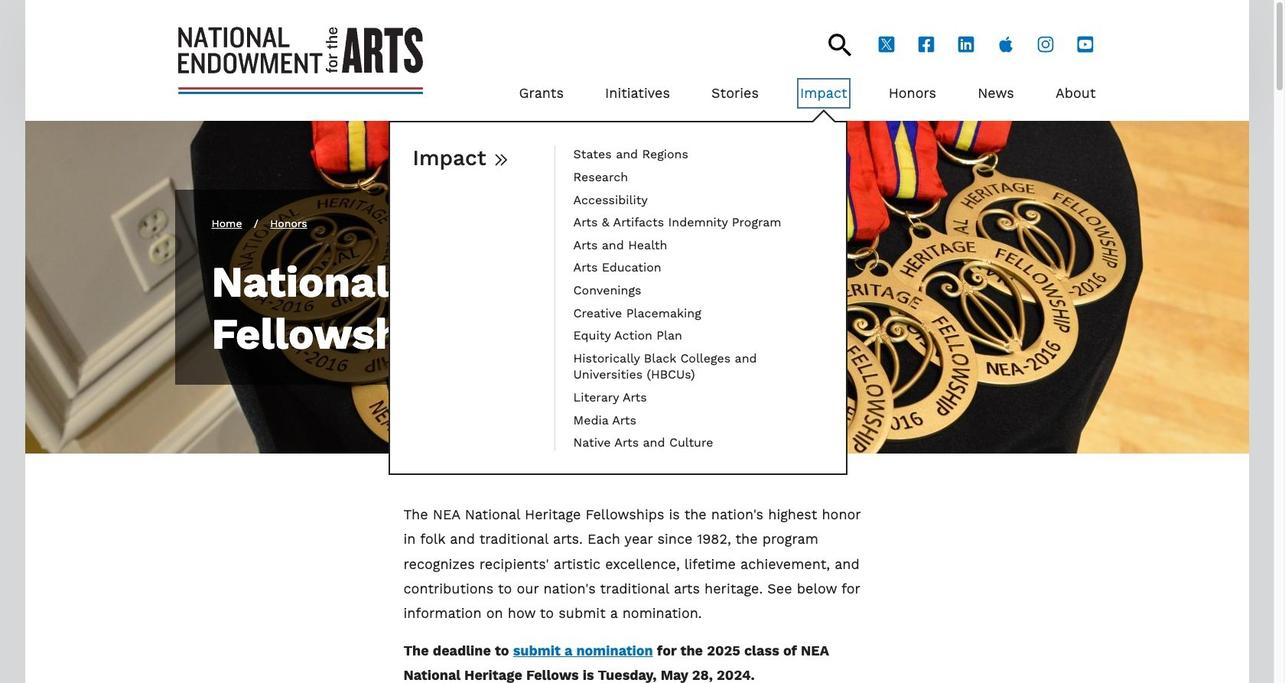 Task type: locate. For each thing, give the bounding box(es) containing it.
menu bar
[[388, 57, 1096, 475]]

menu item
[[519, 81, 564, 106], [605, 81, 670, 106], [711, 81, 759, 106], [889, 81, 936, 106], [978, 81, 1014, 106], [1055, 81, 1096, 106], [573, 146, 823, 162], [573, 168, 823, 185], [573, 191, 823, 207], [573, 214, 823, 230], [573, 236, 823, 253], [573, 259, 823, 275], [573, 281, 823, 298], [573, 304, 823, 321], [573, 327, 823, 343], [573, 349, 823, 382], [573, 389, 823, 405], [573, 411, 823, 428], [573, 434, 823, 450]]



Task type: describe. For each thing, give the bounding box(es) containing it.
several medals laid out on a table. image
[[25, 121, 1249, 453]]

national endowment for the arts logo image
[[178, 27, 423, 94]]



Task type: vqa. For each thing, say whether or not it's contained in the screenshot.
text field
no



